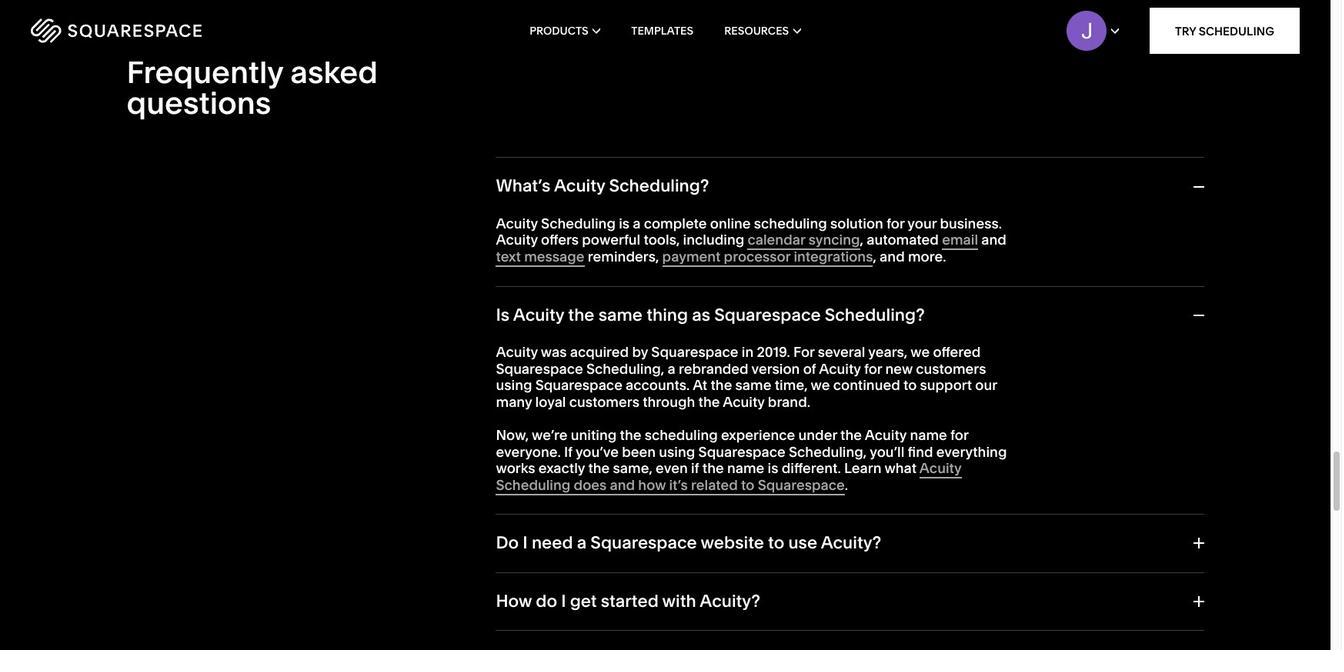 Task type: vqa. For each thing, say whether or not it's contained in the screenshot.
bottommost same
yes



Task type: locate. For each thing, give the bounding box(es) containing it.
a for squarespace
[[577, 533, 587, 554]]

1 horizontal spatial ,
[[873, 248, 877, 266]]

squarespace up loyal
[[496, 360, 583, 378]]

1 horizontal spatial we
[[911, 344, 930, 361]]

name
[[910, 427, 948, 444], [728, 460, 765, 478]]

0 horizontal spatial we
[[811, 377, 830, 395]]

acuity? right with
[[700, 591, 761, 612]]

1 vertical spatial for
[[865, 360, 883, 378]]

1 vertical spatial scheduling
[[541, 215, 616, 232]]

you've
[[576, 443, 619, 461]]

scheduling for acuity scheduling does and how it's related to squarespace
[[496, 477, 571, 494]]

1 horizontal spatial using
[[659, 443, 696, 461]]

a for complete
[[633, 215, 641, 232]]

scheduling up even
[[645, 427, 718, 444]]

scheduling inside "now, we're uniting the scheduling experience under the acuity name for everyone. if you've been using squarespace scheduling, you'll find everything works exactly the same, even if the name is different. learn what"
[[645, 427, 718, 444]]

we're
[[532, 427, 568, 444]]

scheduling inside acuity scheduling does and how it's related to squarespace
[[496, 477, 571, 494]]

get
[[570, 591, 597, 612]]

customers up uniting
[[570, 393, 640, 411]]

is inside "now, we're uniting the scheduling experience under the acuity name for everyone. if you've been using squarespace scheduling, you'll find everything works exactly the same, even if the name is different. learn what"
[[768, 460, 779, 478]]

0 horizontal spatial name
[[728, 460, 765, 478]]

0 horizontal spatial acuity?
[[700, 591, 761, 612]]

more.
[[908, 248, 947, 266]]

how
[[639, 477, 666, 494]]

1 horizontal spatial for
[[887, 215, 905, 232]]

scheduling, up .
[[789, 443, 867, 461]]

squarespace down acquired
[[536, 377, 623, 395]]

0 horizontal spatial scheduling,
[[587, 360, 665, 378]]

the down uniting
[[589, 460, 610, 478]]

0 vertical spatial for
[[887, 215, 905, 232]]

0 vertical spatial scheduling
[[1199, 23, 1275, 38]]

to left the support
[[904, 377, 917, 395]]

2 vertical spatial to
[[768, 533, 785, 554]]

0 vertical spatial scheduling
[[754, 215, 828, 232]]

email link
[[942, 231, 979, 251]]

a
[[633, 215, 641, 232], [668, 360, 676, 378], [577, 533, 587, 554]]

scheduling,
[[587, 360, 665, 378], [789, 443, 867, 461]]

support
[[920, 377, 973, 395]]

we
[[911, 344, 930, 361], [811, 377, 830, 395]]

several
[[818, 344, 866, 361]]

exactly
[[539, 460, 585, 478]]

scheduling? up years, on the bottom right of page
[[825, 305, 925, 326]]

1 horizontal spatial a
[[633, 215, 641, 232]]

need
[[532, 533, 573, 554]]

1 horizontal spatial name
[[910, 427, 948, 444]]

at
[[693, 377, 708, 395]]

even
[[656, 460, 688, 478]]

acuity right of
[[819, 360, 861, 378]]

thing
[[647, 305, 688, 326]]

processor
[[724, 248, 791, 266]]

a inside acuity scheduling is a complete online scheduling solution for your business. acuity offers powerful tools, including
[[633, 215, 641, 232]]

products button
[[530, 0, 601, 62]]

1 horizontal spatial to
[[768, 533, 785, 554]]

for left your at the right
[[887, 215, 905, 232]]

scheduling up payment processor integrations link
[[754, 215, 828, 232]]

2 horizontal spatial for
[[951, 427, 969, 444]]

how
[[496, 591, 532, 612]]

0 horizontal spatial for
[[865, 360, 883, 378]]

your
[[908, 215, 937, 232]]

a left at
[[668, 360, 676, 378]]

acuity scheduling does and how it's related to squarespace link
[[496, 460, 962, 496]]

everything
[[937, 443, 1007, 461]]

same
[[599, 305, 643, 326], [736, 377, 772, 395]]

0 vertical spatial scheduling,
[[587, 360, 665, 378]]

1 vertical spatial same
[[736, 377, 772, 395]]

scheduling? up complete
[[609, 176, 709, 197]]

1 horizontal spatial scheduling,
[[789, 443, 867, 461]]

is inside acuity scheduling is a complete online scheduling solution for your business. acuity offers powerful tools, including
[[619, 215, 630, 232]]

squarespace inside acuity scheduling does and how it's related to squarespace
[[758, 477, 845, 494]]

customers
[[916, 360, 987, 378], [570, 393, 640, 411]]

squarespace down under
[[758, 477, 845, 494]]

scheduling inside acuity scheduling is a complete online scheduling solution for your business. acuity offers powerful tools, including
[[754, 215, 828, 232]]

complete
[[644, 215, 707, 232]]

1 vertical spatial using
[[659, 443, 696, 461]]

0 vertical spatial i
[[523, 533, 528, 554]]

1 vertical spatial scheduling
[[645, 427, 718, 444]]

2 horizontal spatial to
[[904, 377, 917, 395]]

calendar syncing , automated email and text message reminders, payment processor integrations , and more.
[[496, 231, 1007, 266]]

learn
[[845, 460, 882, 478]]

0 horizontal spatial using
[[496, 377, 532, 395]]

0 vertical spatial is
[[619, 215, 630, 232]]

is down experience in the bottom right of the page
[[768, 460, 779, 478]]

1 horizontal spatial scheduling?
[[825, 305, 925, 326]]

including
[[683, 231, 745, 249]]

using left loyal
[[496, 377, 532, 395]]

acuity right what
[[920, 460, 962, 478]]

acuity
[[554, 176, 605, 197], [496, 215, 538, 232], [496, 231, 538, 249], [513, 305, 565, 326], [496, 344, 538, 361], [819, 360, 861, 378], [723, 393, 765, 411], [865, 427, 907, 444], [920, 460, 962, 478]]

scheduling for acuity scheduling is a complete online scheduling solution for your business. acuity offers powerful tools, including
[[541, 215, 616, 232]]

the right at
[[711, 377, 733, 395]]

2 vertical spatial a
[[577, 533, 587, 554]]

i right do
[[523, 533, 528, 554]]

what's acuity scheduling?
[[496, 176, 709, 197]]

and left how
[[610, 477, 635, 494]]

it's
[[669, 477, 688, 494]]

1 vertical spatial scheduling,
[[789, 443, 867, 461]]

using up 'it's'
[[659, 443, 696, 461]]

0 horizontal spatial customers
[[570, 393, 640, 411]]

0 horizontal spatial and
[[610, 477, 635, 494]]

powerful
[[582, 231, 641, 249]]

2 vertical spatial for
[[951, 427, 969, 444]]

find
[[908, 443, 934, 461]]

1 horizontal spatial i
[[561, 591, 566, 612]]

for right find
[[951, 427, 969, 444]]

scheduling inside acuity scheduling is a complete online scheduling solution for your business. acuity offers powerful tools, including
[[541, 215, 616, 232]]

a right 'need'
[[577, 533, 587, 554]]

payment
[[663, 248, 721, 266]]

and inside acuity scheduling does and how it's related to squarespace
[[610, 477, 635, 494]]

0 horizontal spatial a
[[577, 533, 587, 554]]

as
[[692, 305, 711, 326]]

1 horizontal spatial acuity?
[[821, 533, 882, 554]]

0 horizontal spatial scheduling
[[645, 427, 718, 444]]

acuity right what's
[[554, 176, 605, 197]]

squarespace up related
[[699, 443, 786, 461]]

, down solution
[[873, 248, 877, 266]]

2 horizontal spatial a
[[668, 360, 676, 378]]

using
[[496, 377, 532, 395], [659, 443, 696, 461]]

1 vertical spatial scheduling?
[[825, 305, 925, 326]]

scheduling inside try scheduling link
[[1199, 23, 1275, 38]]

scheduling up message
[[541, 215, 616, 232]]

we right years, on the bottom right of page
[[911, 344, 930, 361]]

acuity? right use
[[821, 533, 882, 554]]

and right email
[[982, 231, 1007, 249]]

0 horizontal spatial to
[[741, 477, 755, 494]]

acuity up what
[[865, 427, 907, 444]]

to left use
[[768, 533, 785, 554]]

acuity left "offers"
[[496, 231, 538, 249]]

is
[[619, 215, 630, 232], [768, 460, 779, 478]]

i right the do on the bottom of the page
[[561, 591, 566, 612]]

acuity right is
[[513, 305, 565, 326]]

for left new
[[865, 360, 883, 378]]

0 vertical spatial to
[[904, 377, 917, 395]]

0 vertical spatial customers
[[916, 360, 987, 378]]

scheduling right try
[[1199, 23, 1275, 38]]

we right time,
[[811, 377, 830, 395]]

same up by
[[599, 305, 643, 326]]

0 vertical spatial using
[[496, 377, 532, 395]]

scheduling for try scheduling
[[1199, 23, 1275, 38]]

to right related
[[741, 477, 755, 494]]

a left tools,
[[633, 215, 641, 232]]

for
[[794, 344, 815, 361]]

1 horizontal spatial is
[[768, 460, 779, 478]]

products
[[530, 24, 589, 38]]

acuity?
[[821, 533, 882, 554], [700, 591, 761, 612]]

scheduling
[[1199, 23, 1275, 38], [541, 215, 616, 232], [496, 477, 571, 494]]

name up what
[[910, 427, 948, 444]]

, left automated
[[860, 231, 864, 249]]

1 vertical spatial is
[[768, 460, 779, 478]]

payment processor integrations link
[[663, 248, 873, 267]]

years,
[[869, 344, 908, 361]]

if
[[564, 443, 573, 461]]

resources button
[[725, 0, 801, 62]]

0 vertical spatial scheduling?
[[609, 176, 709, 197]]

do i need a squarespace website to use acuity?
[[496, 533, 882, 554]]

squarespace up 2019.
[[715, 305, 821, 326]]

1 vertical spatial a
[[668, 360, 676, 378]]

loyal
[[536, 393, 566, 411]]

scheduling down 'everyone.'
[[496, 477, 571, 494]]

,
[[860, 231, 864, 249], [873, 248, 877, 266]]

squarespace
[[715, 305, 821, 326], [652, 344, 739, 361], [496, 360, 583, 378], [536, 377, 623, 395], [699, 443, 786, 461], [758, 477, 845, 494], [591, 533, 697, 554]]

2 vertical spatial scheduling
[[496, 477, 571, 494]]

and
[[982, 231, 1007, 249], [880, 248, 905, 266], [610, 477, 635, 494]]

.
[[845, 477, 849, 494]]

0 horizontal spatial scheduling?
[[609, 176, 709, 197]]

calendar
[[748, 231, 806, 249]]

1 vertical spatial to
[[741, 477, 755, 494]]

name down experience in the bottom right of the page
[[728, 460, 765, 478]]

scheduling
[[754, 215, 828, 232], [645, 427, 718, 444]]

squarespace down how
[[591, 533, 697, 554]]

is acuity the same thing as squarespace scheduling?
[[496, 305, 925, 326]]

same down in
[[736, 377, 772, 395]]

what
[[885, 460, 917, 478]]

and left more.
[[880, 248, 905, 266]]

customers right new
[[916, 360, 987, 378]]

0 horizontal spatial same
[[599, 305, 643, 326]]

you'll
[[870, 443, 905, 461]]

is up reminders,
[[619, 215, 630, 232]]

scheduling, up through
[[587, 360, 665, 378]]

1 horizontal spatial same
[[736, 377, 772, 395]]

0 horizontal spatial is
[[619, 215, 630, 232]]

1 horizontal spatial scheduling
[[754, 215, 828, 232]]

solution
[[831, 215, 884, 232]]

rebranded
[[679, 360, 749, 378]]

now, we're uniting the scheduling experience under the acuity name for everyone. if you've been using squarespace scheduling, you'll find everything works exactly the same, even if the name is different. learn what
[[496, 427, 1007, 478]]

by
[[632, 344, 648, 361]]

0 vertical spatial a
[[633, 215, 641, 232]]

2019.
[[757, 344, 790, 361]]

for inside "now, we're uniting the scheduling experience under the acuity name for everyone. if you've been using squarespace scheduling, you'll find everything works exactly the same, even if the name is different. learn what"
[[951, 427, 969, 444]]



Task type: describe. For each thing, give the bounding box(es) containing it.
asked
[[290, 53, 378, 91]]

templates link
[[632, 0, 694, 62]]

text message link
[[496, 248, 585, 267]]

acuity was acquired by squarespace in 2019. for several years, we offered squarespace scheduling, a rebranded version of acuity for new customers using squarespace accounts. at the same time, we continued to support our many loyal customers through the acuity brand.
[[496, 344, 998, 411]]

started
[[601, 591, 659, 612]]

many
[[496, 393, 532, 411]]

calendar syncing link
[[748, 231, 860, 251]]

questions
[[127, 84, 271, 122]]

0 vertical spatial same
[[599, 305, 643, 326]]

new
[[886, 360, 913, 378]]

templates
[[632, 24, 694, 38]]

acuity scheduling does and how it's related to squarespace
[[496, 460, 962, 494]]

text
[[496, 248, 521, 266]]

everyone.
[[496, 443, 561, 461]]

continued
[[834, 377, 901, 395]]

try scheduling link
[[1150, 8, 1300, 54]]

same inside acuity was acquired by squarespace in 2019. for several years, we offered squarespace scheduling, a rebranded version of acuity for new customers using squarespace accounts. at the same time, we continued to support our many loyal customers through the acuity brand.
[[736, 377, 772, 395]]

acuity up text
[[496, 215, 538, 232]]

0 vertical spatial acuity?
[[821, 533, 882, 554]]

1 horizontal spatial and
[[880, 248, 905, 266]]

time,
[[775, 377, 808, 395]]

version
[[752, 360, 800, 378]]

2 horizontal spatial and
[[982, 231, 1007, 249]]

been
[[622, 443, 656, 461]]

now,
[[496, 427, 529, 444]]

how do i get started with acuity?
[[496, 591, 761, 612]]

works
[[496, 460, 536, 478]]

scheduling, inside acuity was acquired by squarespace in 2019. for several years, we offered squarespace scheduling, a rebranded version of acuity for new customers using squarespace accounts. at the same time, we continued to support our many loyal customers through the acuity brand.
[[587, 360, 665, 378]]

for inside acuity scheduling is a complete online scheduling solution for your business. acuity offers powerful tools, including
[[887, 215, 905, 232]]

under
[[799, 427, 838, 444]]

0 vertical spatial we
[[911, 344, 930, 361]]

experience
[[721, 427, 796, 444]]

using inside acuity was acquired by squarespace in 2019. for several years, we offered squarespace scheduling, a rebranded version of acuity for new customers using squarespace accounts. at the same time, we continued to support our many loyal customers through the acuity brand.
[[496, 377, 532, 395]]

0 vertical spatial name
[[910, 427, 948, 444]]

acuity left was
[[496, 344, 538, 361]]

squarespace logo image
[[31, 18, 202, 43]]

message
[[524, 248, 585, 266]]

offers
[[541, 231, 579, 249]]

reminders,
[[588, 248, 659, 266]]

squarespace up at
[[652, 344, 739, 361]]

to inside acuity scheduling does and how it's related to squarespace
[[741, 477, 755, 494]]

for inside acuity was acquired by squarespace in 2019. for several years, we offered squarespace scheduling, a rebranded version of acuity for new customers using squarespace accounts. at the same time, we continued to support our many loyal customers through the acuity brand.
[[865, 360, 883, 378]]

website
[[701, 533, 764, 554]]

through
[[643, 393, 696, 411]]

related
[[691, 477, 738, 494]]

does
[[574, 477, 607, 494]]

offered
[[933, 344, 981, 361]]

try scheduling
[[1176, 23, 1275, 38]]

the down rebranded at the bottom right
[[699, 393, 720, 411]]

frequently
[[127, 53, 283, 91]]

1 vertical spatial name
[[728, 460, 765, 478]]

acuity scheduling is a complete online scheduling solution for your business. acuity offers powerful tools, including
[[496, 215, 1002, 249]]

email
[[942, 231, 979, 249]]

what's
[[496, 176, 551, 197]]

business.
[[940, 215, 1002, 232]]

the right if
[[703, 460, 724, 478]]

acuity up experience in the bottom right of the page
[[723, 393, 765, 411]]

same,
[[613, 460, 653, 478]]

using inside "now, we're uniting the scheduling experience under the acuity name for everyone. if you've been using squarespace scheduling, you'll find everything works exactly the same, even if the name is different. learn what"
[[659, 443, 696, 461]]

1 horizontal spatial customers
[[916, 360, 987, 378]]

squarespace logo link
[[31, 18, 285, 43]]

a inside acuity was acquired by squarespace in 2019. for several years, we offered squarespace scheduling, a rebranded version of acuity for new customers using squarespace accounts. at the same time, we continued to support our many loyal customers through the acuity brand.
[[668, 360, 676, 378]]

uniting
[[571, 427, 617, 444]]

of
[[804, 360, 817, 378]]

integrations
[[794, 248, 873, 266]]

the right under
[[841, 427, 862, 444]]

1 vertical spatial acuity?
[[700, 591, 761, 612]]

1 vertical spatial i
[[561, 591, 566, 612]]

0 horizontal spatial i
[[523, 533, 528, 554]]

acquired
[[570, 344, 629, 361]]

is
[[496, 305, 510, 326]]

do
[[496, 533, 519, 554]]

tools,
[[644, 231, 680, 249]]

in
[[742, 344, 754, 361]]

1 vertical spatial we
[[811, 377, 830, 395]]

do
[[536, 591, 557, 612]]

1 vertical spatial customers
[[570, 393, 640, 411]]

was
[[541, 344, 567, 361]]

the up acquired
[[568, 305, 595, 326]]

to inside acuity was acquired by squarespace in 2019. for several years, we offered squarespace scheduling, a rebranded version of acuity for new customers using squarespace accounts. at the same time, we continued to support our many loyal customers through the acuity brand.
[[904, 377, 917, 395]]

automated
[[867, 231, 939, 249]]

brand.
[[768, 393, 811, 411]]

acuity inside acuity scheduling does and how it's related to squarespace
[[920, 460, 962, 478]]

with
[[663, 591, 697, 612]]

resources
[[725, 24, 789, 38]]

0 horizontal spatial ,
[[860, 231, 864, 249]]

the up the same, on the left of the page
[[620, 427, 642, 444]]

scheduling, inside "now, we're uniting the scheduling experience under the acuity name for everyone. if you've been using squarespace scheduling, you'll find everything works exactly the same, even if the name is different. learn what"
[[789, 443, 867, 461]]

online
[[710, 215, 751, 232]]

use
[[789, 533, 818, 554]]

if
[[691, 460, 700, 478]]

acuity inside "now, we're uniting the scheduling experience under the acuity name for everyone. if you've been using squarespace scheduling, you'll find everything works exactly the same, even if the name is different. learn what"
[[865, 427, 907, 444]]

syncing
[[809, 231, 860, 249]]

different.
[[782, 460, 841, 478]]

frequently asked questions
[[127, 53, 378, 122]]

squarespace inside "now, we're uniting the scheduling experience under the acuity name for everyone. if you've been using squarespace scheduling, you'll find everything works exactly the same, even if the name is different. learn what"
[[699, 443, 786, 461]]

accounts.
[[626, 377, 690, 395]]



